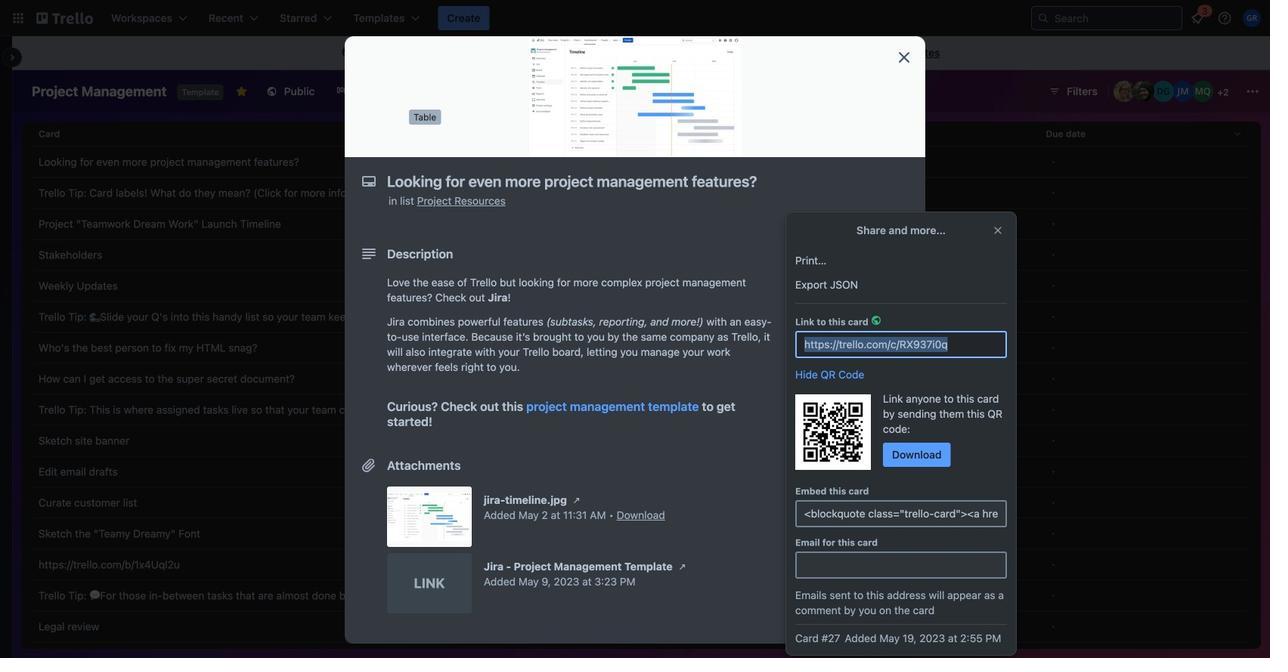 Task type: describe. For each thing, give the bounding box(es) containing it.
2 row from the top
[[33, 147, 1250, 178]]

15 row from the top
[[33, 550, 1250, 581]]

color: sky, title: "trello tip" element for seventh row from the top of the page
[[626, 311, 688, 323]]

star or unstar board image
[[236, 85, 248, 98]]

17 row from the top
[[33, 612, 1250, 643]]

5 row from the top
[[33, 240, 1250, 271]]

color: sky, title: "trello tip" element for 10th row
[[626, 404, 688, 416]]

1 horizontal spatial sm image
[[791, 246, 806, 262]]

3 notifications image
[[1188, 9, 1207, 27]]

4 row from the top
[[33, 209, 1250, 240]]

andrea crawford (andreacrawford8) image
[[1114, 81, 1135, 102]]

color: orange, title: "one more step" element
[[626, 497, 711, 509]]

1 row from the top
[[33, 116, 1250, 152]]

color: purple, title: "design team" element
[[717, 187, 759, 199]]

8 row from the top
[[33, 333, 1250, 364]]

caity (caity) image
[[1133, 81, 1154, 102]]

14 row from the top
[[33, 519, 1250, 550]]

show menu image
[[1245, 84, 1260, 99]]

Board name text field
[[24, 79, 174, 104]]

13 row from the top
[[33, 488, 1250, 519]]

Search field
[[1049, 8, 1182, 29]]

greg robinson (gregrobinson96) image
[[1243, 9, 1261, 27]]

6 row from the top
[[33, 271, 1250, 302]]



Task type: locate. For each thing, give the bounding box(es) containing it.
board image
[[336, 85, 348, 97]]

10 row from the top
[[33, 395, 1250, 426]]

0 vertical spatial color: sky, title: "trello tip" element
[[626, 311, 688, 323]]

2 vertical spatial color: sky, title: "trello tip" element
[[626, 590, 688, 602]]

1 color: sky, title: "trello tip" element from the top
[[626, 311, 688, 323]]

color: sky, title: "trello tip" element
[[626, 311, 688, 323], [626, 404, 688, 416], [626, 590, 688, 602]]

open information menu image
[[1217, 11, 1232, 26]]

color: red, title: "priority" element
[[671, 187, 714, 199]]

2 color: sky, title: "trello tip" element from the top
[[626, 404, 688, 416]]

None text field
[[380, 168, 878, 195], [795, 331, 1007, 358], [380, 168, 878, 195], [795, 331, 1007, 358]]

sm image
[[675, 559, 690, 575]]

melody qiao (melodyqiao) image
[[1192, 81, 1213, 102]]

11 row from the top
[[33, 426, 1250, 457]]

devan goldstein (devangoldstein2) image
[[1153, 81, 1174, 102]]

None text field
[[795, 500, 1007, 528], [795, 552, 1007, 579], [795, 500, 1007, 528], [795, 552, 1007, 579]]

3 color: sky, title: "trello tip" element from the top
[[626, 590, 688, 602]]

sm image
[[791, 246, 806, 262], [569, 493, 584, 508]]

9 row from the top
[[33, 364, 1250, 395]]

primary element
[[0, 0, 1270, 36]]

3 row from the top
[[33, 178, 1250, 209]]

close popover image
[[992, 225, 1004, 237]]

color: sky, title: "trello tip" element for 16th row from the top of the page
[[626, 590, 688, 602]]

1 vertical spatial color: sky, title: "trello tip" element
[[626, 404, 688, 416]]

16 row from the top
[[33, 581, 1250, 612]]

qr code for: https://trello.com/c/rx937i0q image
[[795, 395, 871, 470]]

1 vertical spatial sm image
[[569, 493, 584, 508]]

close dialog image
[[895, 48, 913, 67]]

row
[[33, 116, 1250, 152], [33, 147, 1250, 178], [33, 178, 1250, 209], [33, 209, 1250, 240], [33, 240, 1250, 271], [33, 271, 1250, 302], [33, 302, 1250, 333], [33, 333, 1250, 364], [33, 364, 1250, 395], [33, 395, 1250, 426], [33, 426, 1250, 457], [33, 457, 1250, 488], [33, 488, 1250, 519], [33, 519, 1250, 550], [33, 550, 1250, 581], [33, 581, 1250, 612], [33, 612, 1250, 643], [33, 643, 1250, 658]]

table
[[21, 116, 1261, 658]]

0 horizontal spatial sm image
[[569, 493, 584, 508]]

search image
[[1037, 12, 1049, 24]]

tooltip
[[409, 110, 441, 125]]

12 row from the top
[[33, 457, 1250, 488]]

color: yellow, title: "copy request" element
[[626, 187, 668, 199]]

7 row from the top
[[33, 302, 1250, 333]]

0 vertical spatial sm image
[[791, 246, 806, 262]]

jordan mirchev (jordan_mirchev) image
[[1173, 81, 1194, 102]]

18 row from the top
[[33, 643, 1250, 658]]



Task type: vqa. For each thing, say whether or not it's contained in the screenshot.
0 Notifications image
no



